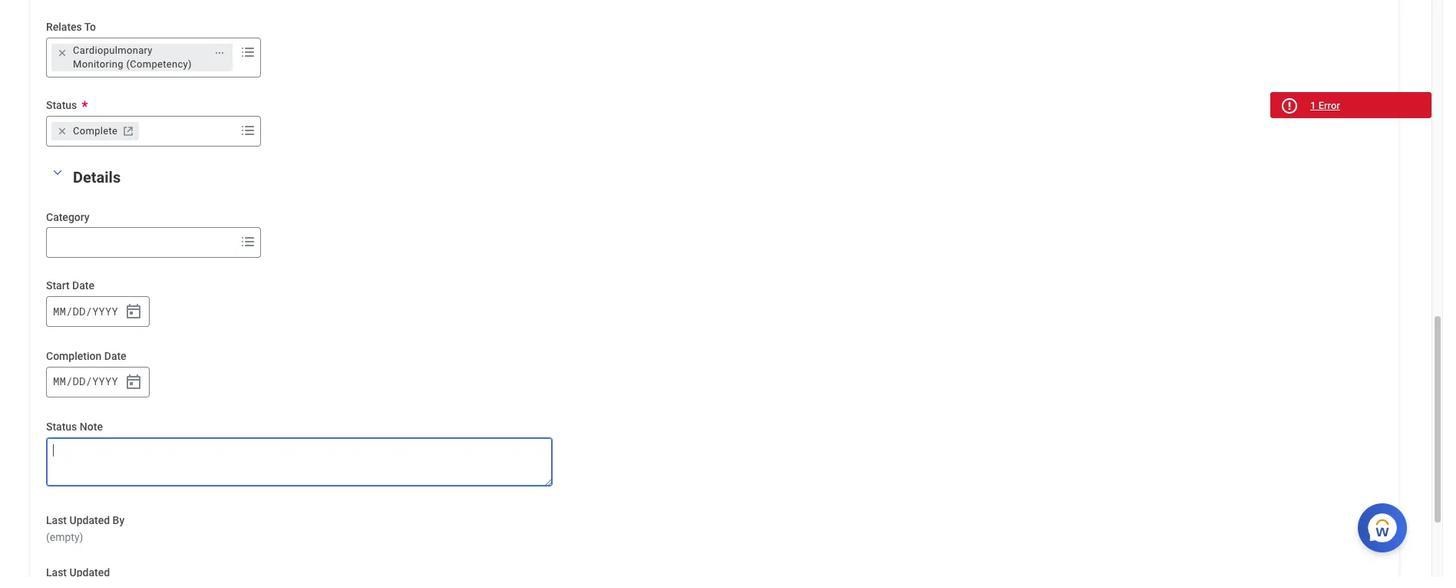Task type: describe. For each thing, give the bounding box(es) containing it.
relates
[[46, 21, 82, 33]]

details
[[73, 168, 121, 186]]

date for start date
[[72, 280, 94, 292]]

start date
[[46, 280, 94, 292]]

exclamation image
[[1284, 101, 1295, 112]]

chevron down image
[[48, 167, 67, 178]]

(empty)
[[46, 532, 83, 544]]

last updated by (empty)
[[46, 514, 125, 544]]

note
[[80, 421, 103, 433]]

completion date group
[[46, 367, 150, 398]]

1 error
[[1311, 100, 1341, 111]]

category
[[46, 211, 90, 223]]

cardiopulmonary monitoring (competency)
[[73, 44, 192, 70]]

Status Note text field
[[46, 437, 553, 487]]

calendar image
[[124, 303, 143, 321]]

completion date
[[46, 350, 126, 363]]

cardiopulmonary monitoring (competency) element
[[73, 44, 206, 71]]

(competency)
[[126, 58, 192, 70]]

cardiopulmonary
[[73, 44, 153, 56]]

relates to
[[46, 21, 96, 33]]

status note
[[46, 421, 103, 433]]

yyyy for completion date
[[92, 374, 118, 389]]

updated
[[70, 514, 110, 526]]



Task type: locate. For each thing, give the bounding box(es) containing it.
date for completion date
[[104, 350, 126, 363]]

0 vertical spatial mm / dd / yyyy
[[53, 304, 118, 318]]

2 dd from the top
[[73, 374, 86, 389]]

yyyy inside completion date group
[[92, 374, 118, 389]]

1 vertical spatial prompts image
[[239, 121, 257, 139]]

date right start
[[72, 280, 94, 292]]

cardiopulmonary monitoring (competency), press delete to clear value. option
[[51, 44, 233, 71]]

start
[[46, 280, 70, 292]]

ext link image
[[121, 123, 136, 139]]

2 yyyy from the top
[[92, 374, 118, 389]]

1 mm from the top
[[53, 304, 66, 318]]

0 vertical spatial mm
[[53, 304, 66, 318]]

x small image left complete element
[[55, 123, 70, 139]]

status for status
[[46, 99, 77, 111]]

mm / dd / yyyy for completion
[[53, 374, 118, 389]]

2 vertical spatial prompts image
[[239, 233, 257, 251]]

2 prompts image from the top
[[239, 121, 257, 139]]

1 dd from the top
[[73, 304, 86, 318]]

error
[[1319, 100, 1341, 111]]

mm / dd / yyyy down start date
[[53, 304, 118, 318]]

yyyy for start date
[[92, 304, 118, 318]]

complete, press delete to clear value, ctrl + enter opens in new window. option
[[51, 122, 139, 140]]

1 vertical spatial date
[[104, 350, 126, 363]]

last
[[46, 514, 67, 526]]

mm down completion
[[53, 374, 66, 389]]

0 vertical spatial prompts image
[[239, 43, 257, 61]]

status for status note
[[46, 421, 77, 433]]

1 vertical spatial mm / dd / yyyy
[[53, 374, 118, 389]]

related actions image
[[214, 47, 225, 58]]

mm inside completion date group
[[53, 374, 66, 389]]

1 yyyy from the top
[[92, 304, 118, 318]]

yyyy left calendar icon
[[92, 304, 118, 318]]

2 status from the top
[[46, 421, 77, 433]]

status up complete
[[46, 99, 77, 111]]

2 x small image from the top
[[55, 123, 70, 139]]

complete element
[[73, 124, 118, 138]]

mm / dd / yyyy inside completion date group
[[53, 374, 118, 389]]

2 mm from the top
[[53, 374, 66, 389]]

x small image for status
[[55, 123, 70, 139]]

1 status from the top
[[46, 99, 77, 111]]

0 horizontal spatial date
[[72, 280, 94, 292]]

0 vertical spatial x small image
[[55, 45, 70, 61]]

prompts image for status
[[239, 43, 257, 61]]

/
[[66, 304, 72, 318], [86, 304, 92, 318], [66, 374, 72, 389], [86, 374, 92, 389]]

prompts image inside details group
[[239, 233, 257, 251]]

x small image inside complete, press delete to clear value, ctrl + enter opens in new window. option
[[55, 123, 70, 139]]

start date group
[[46, 296, 150, 327]]

dd down start date
[[73, 304, 86, 318]]

yyyy
[[92, 304, 118, 318], [92, 374, 118, 389]]

mm / dd / yyyy inside start date group
[[53, 304, 118, 318]]

prompts image
[[239, 43, 257, 61], [239, 121, 257, 139], [239, 233, 257, 251]]

1 vertical spatial status
[[46, 421, 77, 433]]

Category field
[[47, 229, 236, 257]]

mm for start
[[53, 304, 66, 318]]

mm / dd / yyyy down completion date
[[53, 374, 118, 389]]

dd for start
[[73, 304, 86, 318]]

1 x small image from the top
[[55, 45, 70, 61]]

dd
[[73, 304, 86, 318], [73, 374, 86, 389]]

1 vertical spatial mm
[[53, 374, 66, 389]]

mm for completion
[[53, 374, 66, 389]]

mm inside start date group
[[53, 304, 66, 318]]

dd for completion
[[73, 374, 86, 389]]

to
[[84, 21, 96, 33]]

1 vertical spatial yyyy
[[92, 374, 118, 389]]

2 mm / dd / yyyy from the top
[[53, 374, 118, 389]]

monitoring
[[73, 58, 124, 70]]

mm
[[53, 304, 66, 318], [53, 374, 66, 389]]

status inside details group
[[46, 421, 77, 433]]

details button
[[73, 168, 121, 186]]

dd inside start date group
[[73, 304, 86, 318]]

1
[[1311, 100, 1316, 111]]

yyyy left calendar image
[[92, 374, 118, 389]]

0 vertical spatial date
[[72, 280, 94, 292]]

x small image down relates
[[55, 45, 70, 61]]

dd down completion
[[73, 374, 86, 389]]

status
[[46, 99, 77, 111], [46, 421, 77, 433]]

0 vertical spatial status
[[46, 99, 77, 111]]

3 prompts image from the top
[[239, 233, 257, 251]]

1 mm / dd / yyyy from the top
[[53, 304, 118, 318]]

mm / dd / yyyy
[[53, 304, 118, 318], [53, 374, 118, 389]]

completion
[[46, 350, 102, 363]]

1 vertical spatial x small image
[[55, 123, 70, 139]]

1 prompts image from the top
[[239, 43, 257, 61]]

x small image inside cardiopulmonary monitoring (competency), press delete to clear value. option
[[55, 45, 70, 61]]

dd inside completion date group
[[73, 374, 86, 389]]

status left note
[[46, 421, 77, 433]]

1 horizontal spatial date
[[104, 350, 126, 363]]

date up completion date group
[[104, 350, 126, 363]]

details group
[[46, 165, 1319, 577]]

calendar image
[[124, 373, 143, 392]]

prompts image for start date
[[239, 233, 257, 251]]

complete
[[73, 125, 118, 136]]

1 error button
[[1271, 92, 1432, 118]]

by
[[113, 514, 125, 526]]

x small image for relates to
[[55, 45, 70, 61]]

date
[[72, 280, 94, 292], [104, 350, 126, 363]]

1 vertical spatial dd
[[73, 374, 86, 389]]

x small image
[[55, 45, 70, 61], [55, 123, 70, 139]]

0 vertical spatial yyyy
[[92, 304, 118, 318]]

yyyy inside start date group
[[92, 304, 118, 318]]

0 vertical spatial dd
[[73, 304, 86, 318]]

mm / dd / yyyy for start
[[53, 304, 118, 318]]

mm down start
[[53, 304, 66, 318]]



Task type: vqa. For each thing, say whether or not it's contained in the screenshot.
1st MM from the top
yes



